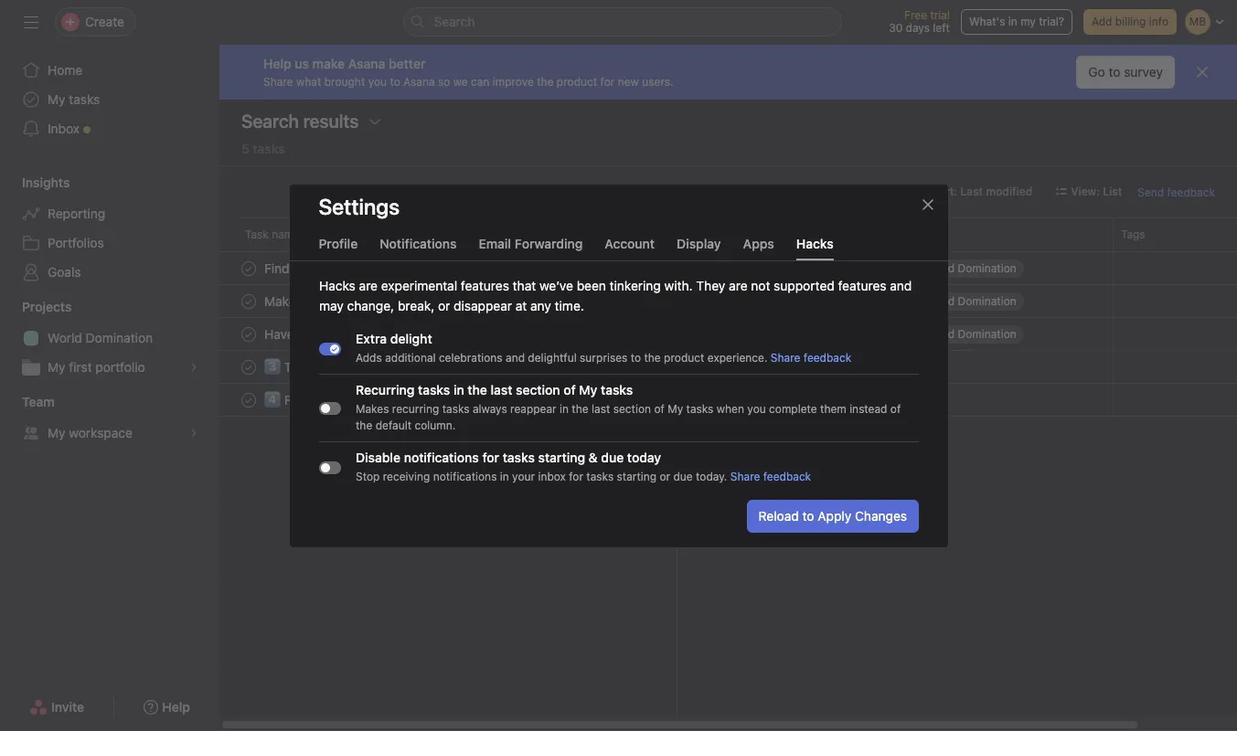 Task type: describe. For each thing, give the bounding box(es) containing it.
domination
[[86, 330, 153, 346]]

bowers for the make some snacks cell
[[743, 294, 781, 308]]

0 vertical spatial due
[[601, 450, 624, 465]]

inbox link
[[11, 114, 209, 144]]

the inside extra delight adds additional celebrations and delightful surprises to the product experience. share feedback
[[644, 351, 661, 365]]

4️⃣ fourth: stay on top of incoming work cell
[[220, 383, 678, 417]]

send feedback link
[[1138, 183, 1216, 201]]

in inside disable notifications for tasks starting & due today stop receiving notifications in your inbox for tasks starting or due today. share feedback
[[500, 470, 509, 483]]

default
[[375, 419, 411, 432]]

tags for 3️⃣ third: get organized with sections cell
[[1113, 350, 1238, 384]]

mario bowers for find a team cell in the top of the page
[[711, 261, 781, 275]]

insights
[[22, 175, 70, 190]]

2 horizontal spatial of
[[890, 402, 901, 416]]

add billing info button
[[1084, 9, 1177, 35]]

delight
[[390, 331, 432, 346]]

forwarding
[[515, 236, 583, 251]]

switch for extra delight
[[319, 342, 341, 355]]

stop
[[355, 470, 379, 483]]

mario bowers for 4️⃣ fourth: stay on top of incoming work cell
[[711, 393, 781, 407]]

what's
[[970, 15, 1006, 28]]

1 horizontal spatial last
[[591, 402, 610, 416]]

you inside help us make asana better share what brought you to asana so we can improve the product for new users.
[[368, 75, 387, 88]]

tags for 4️⃣ fourth: stay on top of incoming work cell
[[1113, 383, 1238, 417]]

completed checkbox for today – oct 26
[[238, 258, 260, 279]]

tasks inside global element
[[69, 91, 100, 107]]

task name
[[245, 228, 300, 241]]

disappear
[[453, 298, 512, 313]]

account button
[[605, 236, 655, 260]]

column.
[[414, 419, 455, 432]]

my workspace
[[48, 425, 133, 441]]

portfolios
[[48, 235, 104, 251]]

search button
[[403, 7, 842, 37]]

break,
[[397, 298, 434, 313]]

product inside help us make asana better share what brought you to asana so we can improve the product for new users.
[[557, 75, 598, 88]]

add
[[1092, 15, 1113, 28]]

that
[[512, 278, 536, 293]]

when
[[716, 402, 744, 416]]

mb for the make some snacks cell
[[688, 294, 705, 308]]

0 vertical spatial –
[[828, 262, 834, 275]]

to inside help us make asana better share what brought you to asana so we can improve the product for new users.
[[390, 75, 400, 88]]

feedback inside disable notifications for tasks starting & due today stop receiving notifications in your inbox for tasks starting or due today. share feedback
[[763, 470, 811, 483]]

home link
[[11, 56, 209, 85]]

projects button
[[0, 298, 72, 317]]

teams element
[[0, 386, 220, 452]]

inbox
[[48, 121, 80, 136]]

25
[[816, 295, 829, 308]]

Make some snacks text field
[[261, 292, 382, 311]]

mario bowers for the make some snacks cell
[[711, 294, 781, 308]]

tags
[[1121, 228, 1146, 241]]

mb for 4️⃣ fourth: stay on top of incoming work cell
[[688, 393, 705, 407]]

workspace
[[69, 425, 133, 441]]

complete
[[769, 402, 817, 416]]

survey
[[1124, 64, 1164, 80]]

to inside button
[[802, 508, 814, 524]]

the up always
[[467, 382, 487, 397]]

2 vertical spatial for
[[569, 470, 583, 483]]

completed checkbox for have fun text field
[[238, 323, 260, 345]]

and inside hacks are experimental features that we've been tinkering with. they are not supported features and may change, break, or disappear at any time.
[[890, 278, 912, 293]]

so
[[438, 75, 450, 88]]

invite
[[51, 700, 84, 715]]

free
[[905, 8, 928, 22]]

tree grid containing mb
[[220, 252, 1238, 417]]

info
[[1150, 15, 1169, 28]]

completed image for 4️⃣ fourth: stay on top of incoming work text box
[[238, 389, 260, 411]]

my workspace link
[[11, 419, 209, 448]]

0 vertical spatial feedback
[[1168, 185, 1216, 199]]

makes
[[355, 402, 389, 416]]

to inside extra delight adds additional celebrations and delightful surprises to the product experience. share feedback
[[630, 351, 641, 365]]

completed image for oct
[[238, 290, 260, 312]]

go
[[1089, 64, 1106, 80]]

apply
[[818, 508, 851, 524]]

1 vertical spatial starting
[[617, 470, 656, 483]]

have fun cell
[[220, 317, 678, 351]]

help us make asana better share what brought you to asana so we can improve the product for new users.
[[263, 55, 674, 88]]

send feedback
[[1138, 185, 1216, 199]]

mario bowers for 3️⃣ third: get organized with sections cell
[[711, 360, 781, 374]]

mb for 3️⃣ third: get organized with sections cell
[[688, 360, 705, 374]]

completed image for "3️⃣ third: get organized with sections" text box
[[238, 356, 260, 378]]

projects element
[[0, 291, 220, 386]]

notifications button
[[380, 236, 457, 260]]

them
[[820, 402, 846, 416]]

reload to apply changes
[[758, 508, 907, 524]]

tasks down &
[[586, 470, 614, 483]]

extra delight adds additional celebrations and delightful surprises to the product experience. share feedback
[[355, 331, 851, 365]]

today
[[627, 450, 661, 465]]

or inside hacks are experimental features that we've been tinkering with. they are not supported features and may change, break, or disappear at any time.
[[438, 298, 450, 313]]

experimental
[[381, 278, 457, 293]]

recurring tasks in the last section of my tasks makes recurring tasks always reappear in the last section of my tasks when you complete them instead of the default column.
[[355, 382, 901, 432]]

share inside help us make asana better share what brought you to asana so we can improve the product for new users.
[[263, 75, 293, 88]]

to inside button
[[1109, 64, 1121, 80]]

my
[[1021, 15, 1036, 28]]

add billing info
[[1092, 15, 1169, 28]]

your
[[512, 470, 535, 483]]

tags for find a team cell
[[1113, 252, 1238, 285]]

mario for the make some snacks cell
[[711, 294, 740, 308]]

what's in my trial? button
[[961, 9, 1073, 35]]

goals link
[[11, 258, 209, 287]]

world
[[48, 330, 82, 346]]

hacks are experimental features that we've been tinkering with. they are not supported features and may change, break, or disappear at any time.
[[319, 278, 912, 313]]

world domination link
[[11, 324, 209, 353]]

mb for find a team cell in the top of the page
[[688, 261, 705, 275]]

additional
[[385, 351, 435, 365]]

today.
[[696, 470, 727, 483]]

name
[[272, 228, 300, 241]]

date
[[818, 228, 841, 241]]

in down celebrations
[[453, 382, 464, 397]]

27
[[842, 295, 855, 308]]

find a team cell
[[220, 252, 678, 285]]

today
[[794, 262, 825, 275]]

profile button
[[319, 236, 358, 260]]

26
[[859, 262, 873, 275]]

world domination
[[48, 330, 153, 346]]

what
[[296, 75, 321, 88]]

email
[[479, 236, 511, 251]]

1 vertical spatial notifications
[[433, 470, 497, 483]]

time.
[[555, 298, 584, 313]]

monday for 4️⃣ fourth: stay on top of incoming work cell
[[794, 393, 835, 407]]

email forwarding button
[[479, 236, 583, 260]]

search list box
[[403, 7, 842, 37]]

due
[[794, 228, 815, 241]]

disable notifications for tasks starting & due today stop receiving notifications in your inbox for tasks starting or due today. share feedback
[[355, 450, 811, 483]]

make
[[312, 55, 345, 71]]

delightful
[[528, 351, 576, 365]]

projects
[[22, 299, 72, 315]]

dismiss image
[[1196, 65, 1210, 80]]

my for my first portfolio
[[48, 360, 65, 375]]

my first portfolio
[[48, 360, 145, 375]]

trial?
[[1039, 15, 1065, 28]]

the down makes
[[355, 419, 372, 432]]

apps button
[[743, 236, 775, 260]]

supported
[[774, 278, 835, 293]]



Task type: vqa. For each thing, say whether or not it's contained in the screenshot.
with.
yes



Task type: locate. For each thing, give the bounding box(es) containing it.
2 vertical spatial feedback
[[763, 470, 811, 483]]

3 mario bowers from the top
[[711, 360, 781, 374]]

– right "today"
[[828, 262, 834, 275]]

my tasks
[[48, 91, 100, 107]]

tasks up column.
[[442, 402, 469, 416]]

or
[[438, 298, 450, 313], [659, 470, 670, 483]]

you right when
[[747, 402, 766, 416]]

in
[[1009, 15, 1018, 28], [453, 382, 464, 397], [559, 402, 569, 416], [500, 470, 509, 483]]

the right reappear
[[572, 402, 588, 416]]

share inside extra delight adds additional celebrations and delightful surprises to the product experience. share feedback
[[771, 351, 800, 365]]

product left the new
[[557, 75, 598, 88]]

share down help
[[263, 75, 293, 88]]

the inside help us make asana better share what brought you to asana so we can improve the product for new users.
[[537, 75, 554, 88]]

oct
[[838, 262, 856, 275], [794, 295, 813, 308]]

1 vertical spatial product
[[664, 351, 704, 365]]

0 vertical spatial completed checkbox
[[238, 323, 260, 345]]

inbox
[[538, 470, 566, 483]]

my down team at the left of the page
[[48, 425, 65, 441]]

1 mb from the top
[[688, 261, 705, 275]]

or right break, on the left of page
[[438, 298, 450, 313]]

hacks for hacks are experimental features that we've been tinkering with. they are not supported features and may change, break, or disappear at any time.
[[319, 278, 355, 293]]

my tasks link
[[11, 85, 209, 114]]

–
[[828, 262, 834, 275], [832, 295, 839, 308]]

completed image
[[238, 323, 260, 345], [238, 356, 260, 378], [238, 389, 260, 411]]

mario down experience.
[[711, 393, 740, 407]]

mario for 3️⃣ third: get organized with sections cell
[[711, 360, 740, 374]]

mb down "they"
[[688, 294, 705, 308]]

feedback inside extra delight adds additional celebrations and delightful surprises to the product experience. share feedback
[[803, 351, 851, 365]]

section up 'today'
[[613, 402, 651, 416]]

home
[[48, 62, 83, 78]]

3️⃣ third: get organized with sections cell
[[220, 350, 678, 384]]

0 horizontal spatial due
[[601, 450, 624, 465]]

completed checkbox inside find a team cell
[[238, 258, 260, 279]]

completed image inside find a team cell
[[238, 258, 260, 279]]

1 vertical spatial completed checkbox
[[238, 290, 260, 312]]

mario up "they"
[[711, 261, 740, 275]]

2 completed checkbox from the top
[[238, 290, 260, 312]]

1 vertical spatial completed image
[[238, 290, 260, 312]]

asana
[[404, 75, 435, 88]]

bowers down not
[[743, 294, 781, 308]]

my for my workspace
[[48, 425, 65, 441]]

2 completed image from the top
[[238, 356, 260, 378]]

my inside teams element
[[48, 425, 65, 441]]

adds
[[355, 351, 382, 365]]

bowers for 4️⃣ fourth: stay on top of incoming work cell
[[743, 393, 781, 407]]

go to survey button
[[1077, 56, 1175, 89]]

0 vertical spatial and
[[890, 278, 912, 293]]

at
[[515, 298, 527, 313]]

tasks up recurring
[[418, 382, 450, 397]]

1 bowers from the top
[[743, 261, 781, 275]]

2 vertical spatial completed image
[[238, 389, 260, 411]]

1 vertical spatial –
[[832, 295, 839, 308]]

in inside button
[[1009, 15, 1018, 28]]

feedback up 'reload'
[[763, 470, 811, 483]]

share feedback link for today
[[730, 470, 811, 483]]

tasks left when
[[686, 402, 713, 416]]

we've
[[539, 278, 573, 293]]

and inside extra delight adds additional celebrations and delightful surprises to the product experience. share feedback
[[505, 351, 525, 365]]

mario bowers
[[711, 261, 781, 275], [711, 294, 781, 308], [711, 360, 781, 374], [711, 393, 781, 407]]

email forwarding
[[479, 236, 583, 251]]

completed checkbox for oct 25 – 27
[[238, 290, 260, 312]]

completed image inside 4️⃣ fourth: stay on top of incoming work cell
[[238, 389, 260, 411]]

to left 'apply' on the bottom of the page
[[802, 508, 814, 524]]

starting up inbox
[[538, 450, 585, 465]]

tasks inside the 'search results 5 tasks'
[[253, 141, 285, 156]]

1 vertical spatial completed image
[[238, 356, 260, 378]]

2 completed checkbox from the top
[[238, 356, 260, 378]]

tree grid
[[220, 252, 1238, 417]]

3️⃣ Third: Get organized with sections text field
[[261, 358, 492, 376]]

the
[[537, 75, 554, 88], [644, 351, 661, 365], [467, 382, 487, 397], [572, 402, 588, 416], [355, 419, 372, 432]]

share right today.
[[730, 470, 760, 483]]

0 horizontal spatial starting
[[538, 450, 585, 465]]

3 completed checkbox from the top
[[238, 389, 260, 411]]

they
[[696, 278, 725, 293]]

of up 'today'
[[654, 402, 664, 416]]

0 vertical spatial monday
[[794, 360, 835, 374]]

in left your
[[500, 470, 509, 483]]

2 mb from the top
[[688, 294, 705, 308]]

0 horizontal spatial you
[[368, 75, 387, 88]]

improve
[[493, 75, 534, 88]]

are left not
[[729, 278, 747, 293]]

tasks up your
[[502, 450, 535, 465]]

users.
[[642, 75, 674, 88]]

last
[[490, 382, 512, 397], [591, 402, 610, 416]]

2 horizontal spatial share
[[771, 351, 800, 365]]

reload to apply changes button
[[747, 500, 919, 533]]

mario for 4️⃣ fourth: stay on top of incoming work cell
[[711, 393, 740, 407]]

3 mb from the top
[[688, 360, 705, 374]]

0 horizontal spatial features
[[460, 278, 509, 293]]

1 vertical spatial share
[[771, 351, 800, 365]]

completed checkbox inside 4️⃣ fourth: stay on top of incoming work cell
[[238, 389, 260, 411]]

2 features from the left
[[838, 278, 886, 293]]

product left experience.
[[664, 351, 704, 365]]

completed image for have fun text field
[[238, 323, 260, 345]]

features down the 26
[[838, 278, 886, 293]]

1 vertical spatial share feedback link
[[730, 470, 811, 483]]

2 bowers from the top
[[743, 294, 781, 308]]

days
[[906, 21, 930, 35]]

0 vertical spatial switch
[[319, 342, 341, 355]]

or down 'today'
[[659, 470, 670, 483]]

with.
[[664, 278, 693, 293]]

mario bowers up not
[[711, 261, 781, 275]]

my left when
[[667, 402, 683, 416]]

2 vertical spatial completed checkbox
[[238, 389, 260, 411]]

2 vertical spatial switch
[[319, 461, 341, 474]]

of right the instead on the right
[[890, 402, 901, 416]]

0 vertical spatial product
[[557, 75, 598, 88]]

2 monday from the top
[[794, 393, 835, 407]]

section
[[516, 382, 560, 397], [613, 402, 651, 416]]

1 are from the left
[[359, 278, 377, 293]]

row
[[220, 218, 1238, 252], [241, 251, 1238, 252], [220, 252, 1238, 285], [220, 284, 1238, 318], [220, 317, 1238, 351], [220, 350, 1238, 384], [220, 383, 1238, 417]]

1 horizontal spatial or
[[659, 470, 670, 483]]

switch for disable notifications for tasks starting & due today
[[319, 461, 341, 474]]

0 vertical spatial share feedback link
[[771, 351, 851, 365]]

row containing task name
[[220, 218, 1238, 252]]

2 switch from the top
[[319, 402, 341, 414]]

4️⃣ Fourth: Stay on top of incoming work text field
[[261, 391, 508, 409]]

1 vertical spatial and
[[505, 351, 525, 365]]

share right experience.
[[771, 351, 800, 365]]

bowers for 3️⃣ third: get organized with sections cell
[[743, 360, 781, 374]]

any
[[530, 298, 551, 313]]

completed image inside the make some snacks cell
[[238, 290, 260, 312]]

Completed checkbox
[[238, 258, 260, 279], [238, 290, 260, 312]]

1 vertical spatial for
[[482, 450, 499, 465]]

changes
[[855, 508, 907, 524]]

apps
[[743, 236, 775, 251]]

portfolio
[[96, 360, 145, 375]]

monday up them
[[794, 360, 835, 374]]

completed image inside 3️⃣ third: get organized with sections cell
[[238, 356, 260, 378]]

2 horizontal spatial for
[[601, 75, 615, 88]]

1 completed checkbox from the top
[[238, 323, 260, 345]]

trial
[[931, 8, 950, 22]]

oct left the 26
[[838, 262, 856, 275]]

my down surprises
[[579, 382, 597, 397]]

switch left 'stop'
[[319, 461, 341, 474]]

first
[[69, 360, 92, 375]]

3 completed image from the top
[[238, 389, 260, 411]]

feedback right send
[[1168, 185, 1216, 199]]

– left 27
[[832, 295, 839, 308]]

2 mario from the top
[[711, 294, 740, 308]]

the right surprises
[[644, 351, 661, 365]]

reappear
[[510, 402, 556, 416]]

completed checkbox for "3️⃣ third: get organized with sections" text box
[[238, 356, 260, 378]]

or inside disable notifications for tasks starting & due today stop receiving notifications in your inbox for tasks starting or due today. share feedback
[[659, 470, 670, 483]]

due date
[[794, 228, 841, 241]]

for down always
[[482, 450, 499, 465]]

instead
[[849, 402, 887, 416]]

bowers for find a team cell in the top of the page
[[743, 261, 781, 275]]

4 mario bowers from the top
[[711, 393, 781, 407]]

0 horizontal spatial are
[[359, 278, 377, 293]]

tasks down surprises
[[601, 382, 633, 397]]

last up always
[[490, 382, 512, 397]]

for left the new
[[601, 75, 615, 88]]

mario for find a team cell in the top of the page
[[711, 261, 740, 275]]

starting
[[538, 450, 585, 465], [617, 470, 656, 483]]

0 horizontal spatial section
[[516, 382, 560, 397]]

product
[[557, 75, 598, 88], [664, 351, 704, 365]]

0 horizontal spatial for
[[482, 450, 499, 465]]

are up change,
[[359, 278, 377, 293]]

0 horizontal spatial hacks
[[319, 278, 355, 293]]

share inside disable notifications for tasks starting & due today stop receiving notifications in your inbox for tasks starting or due today. share feedback
[[730, 470, 760, 483]]

0 vertical spatial hacks
[[797, 236, 834, 251]]

global element
[[0, 45, 220, 155]]

assignee
[[685, 228, 732, 241]]

completed image inside have fun cell
[[238, 323, 260, 345]]

mario bowers down experience.
[[711, 393, 781, 407]]

you down asana better
[[368, 75, 387, 88]]

may
[[319, 298, 343, 313]]

last up &
[[591, 402, 610, 416]]

1 switch from the top
[[319, 342, 341, 355]]

1 vertical spatial switch
[[319, 402, 341, 414]]

starting down 'today'
[[617, 470, 656, 483]]

share feedback link
[[771, 351, 851, 365], [730, 470, 811, 483]]

switch left makes
[[319, 402, 341, 414]]

1 features from the left
[[460, 278, 509, 293]]

monday for 3️⃣ third: get organized with sections cell
[[794, 360, 835, 374]]

1 horizontal spatial for
[[569, 470, 583, 483]]

0 vertical spatial section
[[516, 382, 560, 397]]

completed checkbox inside have fun cell
[[238, 323, 260, 345]]

tasks right 5 on the left top of the page
[[253, 141, 285, 156]]

billing
[[1116, 15, 1147, 28]]

0 horizontal spatial share
[[263, 75, 293, 88]]

change,
[[347, 298, 394, 313]]

0 vertical spatial notifications
[[404, 450, 479, 465]]

notifications down column.
[[404, 450, 479, 465]]

1 horizontal spatial due
[[673, 470, 693, 483]]

hacks for hacks
[[797, 236, 834, 251]]

1 horizontal spatial and
[[890, 278, 912, 293]]

and
[[890, 278, 912, 293], [505, 351, 525, 365]]

always
[[472, 402, 507, 416]]

experience.
[[707, 351, 767, 365]]

mario bowers down not
[[711, 294, 781, 308]]

1 vertical spatial monday
[[794, 393, 835, 407]]

team button
[[0, 393, 55, 412]]

what's in my trial?
[[970, 15, 1065, 28]]

disable
[[355, 450, 400, 465]]

tags for make some snacks cell
[[1113, 284, 1238, 318]]

0 vertical spatial starting
[[538, 450, 585, 465]]

to right surprises
[[630, 351, 641, 365]]

of
[[563, 382, 576, 397], [654, 402, 664, 416], [890, 402, 901, 416]]

0 vertical spatial for
[[601, 75, 615, 88]]

display button
[[677, 236, 721, 260]]

1 vertical spatial or
[[659, 470, 670, 483]]

2 mario bowers from the top
[[711, 294, 781, 308]]

oct down supported
[[794, 295, 813, 308]]

mb left experience.
[[688, 360, 705, 374]]

make some snacks cell
[[220, 284, 678, 318]]

switch left adds
[[319, 342, 341, 355]]

for inside help us make asana better share what brought you to asana so we can improve the product for new users.
[[601, 75, 615, 88]]

1 horizontal spatial features
[[838, 278, 886, 293]]

search
[[434, 14, 475, 29]]

1 vertical spatial oct
[[794, 295, 813, 308]]

2 are from the left
[[729, 278, 747, 293]]

2 vertical spatial share
[[730, 470, 760, 483]]

surprises
[[580, 351, 627, 365]]

due right &
[[601, 450, 624, 465]]

1 vertical spatial you
[[747, 402, 766, 416]]

4 mario from the top
[[711, 393, 740, 407]]

my for my tasks
[[48, 91, 65, 107]]

switch
[[319, 342, 341, 355], [319, 402, 341, 414], [319, 461, 341, 474]]

features up disappear
[[460, 278, 509, 293]]

0 horizontal spatial or
[[438, 298, 450, 313]]

hacks up may
[[319, 278, 355, 293]]

product inside extra delight adds additional celebrations and delightful surprises to the product experience. share feedback
[[664, 351, 704, 365]]

3 mario from the top
[[711, 360, 740, 374]]

new
[[618, 75, 639, 88]]

for right inbox
[[569, 470, 583, 483]]

hide sidebar image
[[24, 15, 38, 29]]

been
[[576, 278, 606, 293]]

1 horizontal spatial of
[[654, 402, 664, 416]]

0 vertical spatial share
[[263, 75, 293, 88]]

in left the my
[[1009, 15, 1018, 28]]

monday
[[794, 360, 835, 374], [794, 393, 835, 407]]

free trial 30 days left
[[889, 8, 950, 35]]

1 completed image from the top
[[238, 258, 260, 279]]

3 switch from the top
[[319, 461, 341, 474]]

invite button
[[17, 692, 96, 724]]

to right go
[[1109, 64, 1121, 80]]

share feedback link for surprises
[[771, 351, 851, 365]]

send
[[1138, 185, 1165, 199]]

tags for have fun cell
[[1113, 317, 1238, 351]]

4 bowers from the top
[[743, 393, 781, 407]]

0 vertical spatial completed image
[[238, 258, 260, 279]]

feedback up them
[[803, 351, 851, 365]]

1 vertical spatial feedback
[[803, 351, 851, 365]]

Find a team text field
[[261, 259, 339, 278]]

1 horizontal spatial are
[[729, 278, 747, 293]]

completed checkbox for 4️⃣ fourth: stay on top of incoming work text box
[[238, 389, 260, 411]]

1 horizontal spatial section
[[613, 402, 651, 416]]

1 vertical spatial hacks
[[319, 278, 355, 293]]

of down delightful
[[563, 382, 576, 397]]

0 horizontal spatial product
[[557, 75, 598, 88]]

share feedback link up complete
[[771, 351, 851, 365]]

bowers up complete
[[743, 360, 781, 374]]

my inside "link"
[[48, 360, 65, 375]]

1 mario from the top
[[711, 261, 740, 275]]

team
[[22, 394, 55, 410]]

completed image
[[238, 258, 260, 279], [238, 290, 260, 312]]

1 vertical spatial section
[[613, 402, 651, 416]]

bowers up not
[[743, 261, 781, 275]]

banner containing help us make asana better
[[220, 45, 1238, 100]]

0 horizontal spatial of
[[563, 382, 576, 397]]

mb left when
[[688, 393, 705, 407]]

1 mario bowers from the top
[[711, 261, 781, 275]]

0 vertical spatial completed checkbox
[[238, 258, 260, 279]]

in right reappear
[[559, 402, 569, 416]]

banner
[[220, 45, 1238, 100]]

left
[[933, 21, 950, 35]]

1 monday from the top
[[794, 360, 835, 374]]

1 vertical spatial due
[[673, 470, 693, 483]]

account
[[605, 236, 655, 251]]

you inside recurring tasks in the last section of my tasks makes recurring tasks always reappear in the last section of my tasks when you complete them instead of the default column.
[[747, 402, 766, 416]]

insights element
[[0, 166, 220, 291]]

5 tasks button
[[241, 141, 285, 166]]

due left today.
[[673, 470, 693, 483]]

4 mb from the top
[[688, 393, 705, 407]]

&
[[588, 450, 598, 465]]

1 completed image from the top
[[238, 323, 260, 345]]

0 vertical spatial last
[[490, 382, 512, 397]]

reporting
[[48, 206, 105, 221]]

1 vertical spatial completed checkbox
[[238, 356, 260, 378]]

the right improve
[[537, 75, 554, 88]]

completed checkbox inside the make some snacks cell
[[238, 290, 260, 312]]

0 vertical spatial completed image
[[238, 323, 260, 345]]

mario down "they"
[[711, 294, 740, 308]]

mb down display button
[[688, 261, 705, 275]]

notifications right receiving
[[433, 470, 497, 483]]

my first portfolio link
[[11, 353, 209, 382]]

hacks inside hacks are experimental features that we've been tinkering with. they are not supported features and may change, break, or disappear at any time.
[[319, 278, 355, 293]]

oct 25 – 27
[[794, 295, 855, 308]]

my left first at the left
[[48, 360, 65, 375]]

not
[[751, 278, 770, 293]]

0 horizontal spatial and
[[505, 351, 525, 365]]

go to survey
[[1089, 64, 1164, 80]]

1 horizontal spatial starting
[[617, 470, 656, 483]]

1 horizontal spatial share
[[730, 470, 760, 483]]

1 horizontal spatial hacks
[[797, 236, 834, 251]]

search results
[[241, 111, 359, 132]]

switch for recurring tasks in the last section of my tasks
[[319, 402, 341, 414]]

to
[[1109, 64, 1121, 80], [390, 75, 400, 88], [630, 351, 641, 365], [802, 508, 814, 524]]

1 horizontal spatial oct
[[838, 262, 856, 275]]

0 vertical spatial oct
[[838, 262, 856, 275]]

0 vertical spatial or
[[438, 298, 450, 313]]

tasks down the home
[[69, 91, 100, 107]]

Completed checkbox
[[238, 323, 260, 345], [238, 356, 260, 378], [238, 389, 260, 411]]

mario up when
[[711, 360, 740, 374]]

my up inbox
[[48, 91, 65, 107]]

monday left the instead on the right
[[794, 393, 835, 407]]

section up reappear
[[516, 382, 560, 397]]

hacks up "today"
[[797, 236, 834, 251]]

completed checkbox inside 3️⃣ third: get organized with sections cell
[[238, 356, 260, 378]]

display
[[677, 236, 721, 251]]

mario bowers up when
[[711, 360, 781, 374]]

close image
[[921, 197, 935, 212]]

1 completed checkbox from the top
[[238, 258, 260, 279]]

0 horizontal spatial oct
[[794, 295, 813, 308]]

Have fun text field
[[261, 325, 322, 343]]

my inside global element
[[48, 91, 65, 107]]

2 completed image from the top
[[238, 290, 260, 312]]

0 vertical spatial you
[[368, 75, 387, 88]]

share feedback link up 'reload'
[[730, 470, 811, 483]]

3 bowers from the top
[[743, 360, 781, 374]]

can
[[471, 75, 490, 88]]

1 vertical spatial last
[[591, 402, 610, 416]]

bowers down experience.
[[743, 393, 781, 407]]

1 horizontal spatial product
[[664, 351, 704, 365]]

1 horizontal spatial you
[[747, 402, 766, 416]]

to down asana better
[[390, 75, 400, 88]]

0 horizontal spatial last
[[490, 382, 512, 397]]

completed image for today
[[238, 258, 260, 279]]



